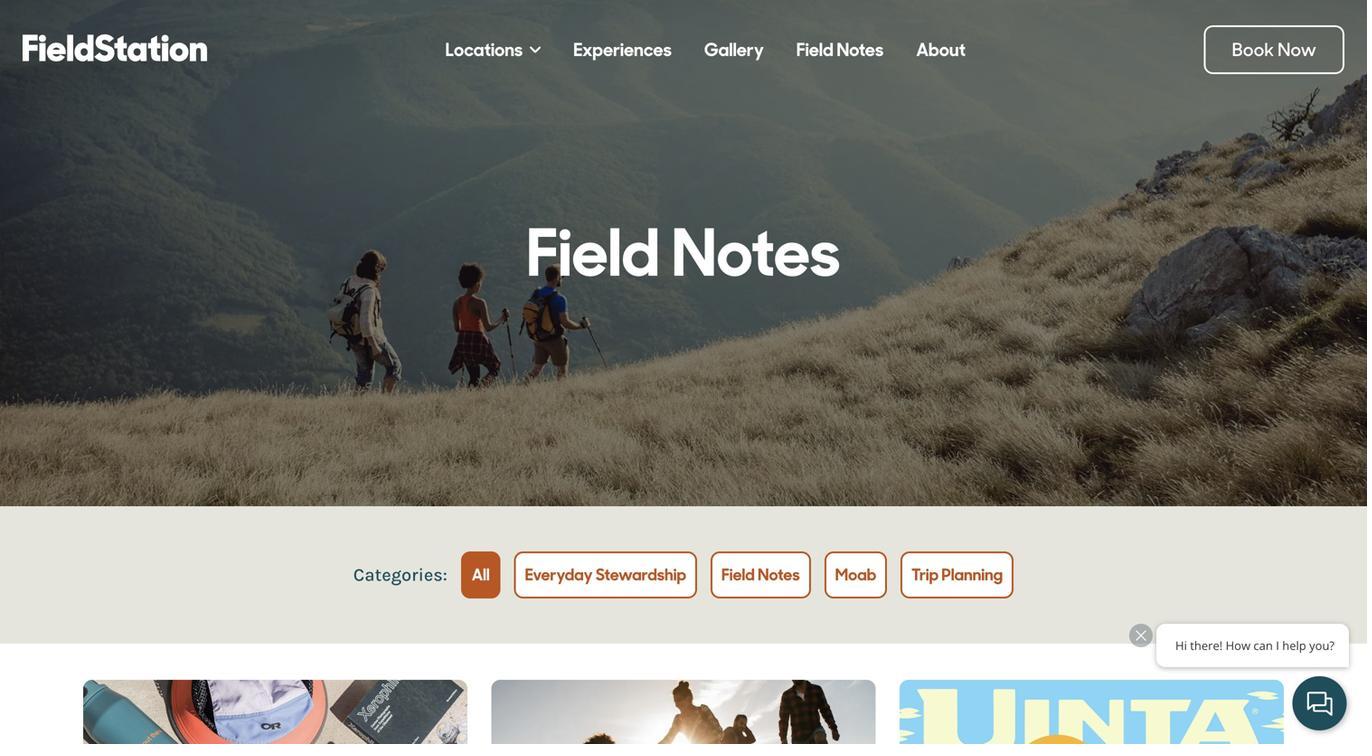 Task type: locate. For each thing, give the bounding box(es) containing it.
field
[[797, 38, 834, 62], [527, 210, 660, 296], [722, 564, 755, 586]]

stewardship
[[596, 564, 686, 586]]

book
[[1232, 38, 1275, 62]]

a woman holding out a hand to another hiker image
[[492, 680, 876, 744]]

locations link
[[429, 23, 557, 77]]

experiences link
[[557, 23, 688, 77]]

2 vertical spatial notes
[[758, 564, 800, 586]]

now
[[1278, 38, 1317, 62]]

2 horizontal spatial field
[[797, 38, 834, 62]]

notes
[[837, 38, 884, 62], [672, 210, 841, 296], [758, 564, 800, 586]]

0 vertical spatial field
[[797, 38, 834, 62]]

fieldstation logo image
[[23, 25, 207, 70]]

field notes link
[[780, 23, 900, 77]]

gallery
[[705, 38, 764, 62]]

1 vertical spatial field
[[527, 210, 660, 296]]

field notes
[[797, 38, 884, 62], [527, 210, 841, 296], [722, 564, 800, 586]]

trip planning
[[912, 564, 1003, 586]]

gallery link
[[688, 23, 780, 77]]

book now
[[1232, 38, 1317, 62]]

0 horizontal spatial field
[[527, 210, 660, 296]]

field inside field notes link
[[797, 38, 834, 62]]

2 vertical spatial field
[[722, 564, 755, 586]]

about link
[[900, 23, 982, 77]]



Task type: describe. For each thing, give the bounding box(es) containing it.
1 horizontal spatial field
[[722, 564, 755, 586]]

book now link
[[1204, 25, 1345, 74]]

all
[[472, 564, 490, 586]]

locations
[[446, 38, 523, 62]]

categories:
[[353, 564, 447, 586]]

trip
[[912, 564, 939, 586]]

moab
[[836, 564, 877, 586]]

everyday
[[525, 564, 593, 586]]

1 vertical spatial notes
[[672, 210, 841, 296]]

three people hiking on a mountain image
[[0, 0, 1368, 506]]

about
[[917, 38, 966, 62]]

2 vertical spatial field notes
[[722, 564, 800, 586]]

experiences
[[574, 38, 672, 62]]

everyday stewardship
[[525, 564, 686, 586]]

planning
[[942, 564, 1003, 586]]

0 vertical spatial field notes
[[797, 38, 884, 62]]

0 vertical spatial notes
[[837, 38, 884, 62]]

1 vertical spatial field notes
[[527, 210, 841, 296]]



Task type: vqa. For each thing, say whether or not it's contained in the screenshot.
the top the we're
no



